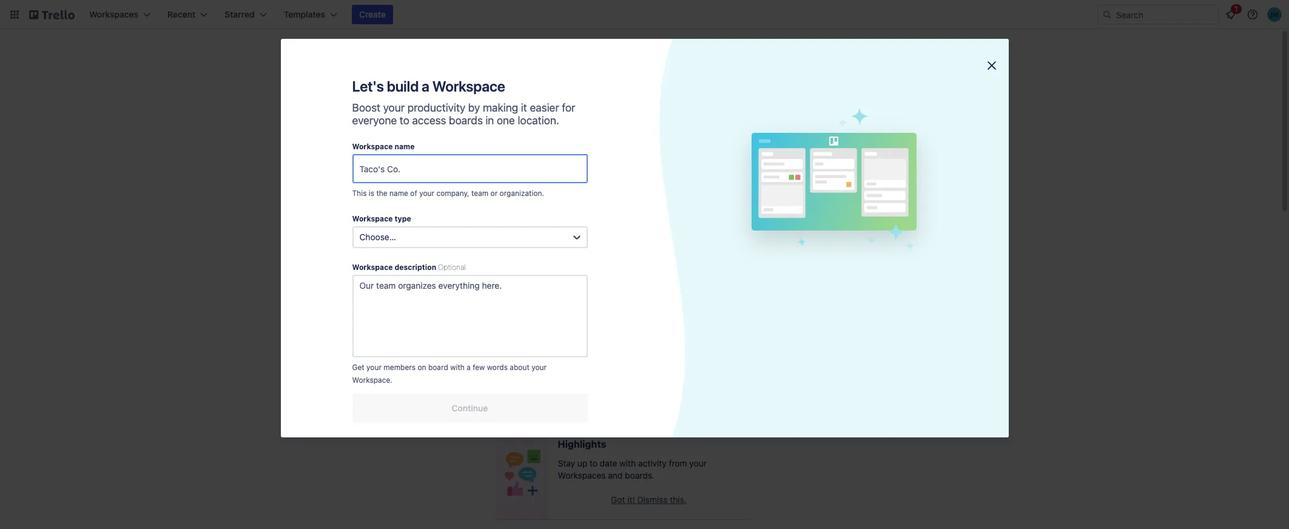 Task type: vqa. For each thing, say whether or not it's contained in the screenshot.
0 Notifications image
no



Task type: describe. For each thing, give the bounding box(es) containing it.
tasks.
[[575, 172, 598, 182]]

workspace description optional
[[352, 263, 466, 272]]

recently viewed
[[802, 155, 860, 164]]

color: blue, title: "fyi" element
[[582, 243, 616, 252]]

try trello premium get unlimited boards, all the views, unlimited automation, and more.
[[312, 296, 441, 347]]

12:57
[[583, 327, 604, 337]]

up inside stay up to date with activity from your workspaces and boards.
[[578, 458, 588, 469]]

workspace up by in the top of the page
[[433, 78, 505, 95]]

0 horizontal spatial up next
[[517, 109, 544, 118]]

let's
[[352, 78, 384, 95]]

0 vertical spatial highlights
[[346, 204, 386, 214]]

it
[[521, 101, 527, 114]]

this. for highlights
[[670, 495, 687, 505]]

meeting
[[838, 238, 872, 248]]

1 horizontal spatial up
[[702, 78, 712, 89]]

one
[[497, 114, 515, 127]]

track
[[580, 160, 600, 170]]

members
[[346, 248, 383, 258]]

on-
[[818, 238, 832, 248]]

is
[[369, 189, 375, 198]]

miller's inside launch jeremy miller's workspace
[[836, 190, 861, 199]]

boards,
[[367, 312, 396, 322]]

and inside keep track of upcoming due dates, mentions, and tasks.
[[558, 172, 573, 182]]

access
[[412, 114, 446, 127]]

got for up next
[[611, 196, 625, 206]]

views,
[[312, 324, 337, 334]]

from
[[669, 458, 687, 469]]

nov 30 at 12:57 pm
[[542, 327, 619, 337]]

free
[[334, 358, 349, 368]]

color: green, title: "goal" element
[[507, 243, 541, 252]]

a inside the get your members on board with a few words about your workspace.
[[467, 363, 471, 372]]

search image
[[1103, 10, 1113, 19]]

and inside try trello premium get unlimited boards, all the views, unlimited automation, and more.
[[426, 324, 441, 334]]

boards link
[[303, 178, 458, 197]]

start
[[312, 358, 331, 368]]

easier
[[530, 101, 559, 114]]

workspace name
[[352, 142, 415, 151]]

boards
[[449, 114, 483, 127]]

0 vertical spatial the
[[377, 189, 388, 198]]

simple project board link
[[780, 204, 988, 233]]

viewed
[[835, 155, 860, 164]]

here.
[[714, 78, 734, 89]]

open information menu image
[[1247, 8, 1259, 21]]

complete button
[[500, 355, 620, 379]]

making
[[483, 101, 519, 114]]

launch jeremy miller's workspace
[[809, 179, 900, 199]]

start free trial button
[[312, 357, 366, 370]]

1 vertical spatial next
[[574, 140, 594, 151]]

automation,
[[377, 324, 424, 334]]

or
[[491, 189, 498, 198]]

0 vertical spatial unlimited
[[329, 312, 365, 322]]

by
[[468, 101, 480, 114]]

1 horizontal spatial up next
[[558, 140, 594, 151]]

got it! dismiss this. for up next
[[611, 196, 687, 206]]

workspace for workspace name
[[352, 142, 393, 151]]

got it! dismiss this. button for highlights
[[558, 491, 740, 510]]

launch
[[809, 179, 840, 190]]

to inside stay up to date with activity from your workspaces and boards.
[[590, 458, 598, 469]]

when
[[511, 78, 533, 89]]

0 horizontal spatial of
[[411, 189, 417, 198]]

board
[[872, 213, 897, 223]]

build
[[387, 78, 419, 95]]

views link
[[303, 222, 458, 241]]

settings
[[346, 269, 379, 280]]

to inside boost your productivity by making it easier for everyone to access boards in one location.
[[400, 114, 410, 127]]

boost
[[352, 101, 381, 114]]

and inside stay up to date with activity from your workspaces and boards.
[[608, 470, 623, 481]]

premium
[[352, 296, 389, 307]]

this. for up next
[[670, 196, 687, 206]]

1-on-1 meeting agenda trello templates
[[809, 238, 906, 258]]

0 vertical spatial up
[[517, 109, 527, 118]]

paused
[[564, 297, 588, 306]]

beyond imagination jeremy miller's workspace
[[809, 111, 900, 131]]

dismiss for up next
[[638, 196, 668, 206]]

jeremy miller (jeremymiller198) image
[[1268, 7, 1282, 22]]

0 horizontal spatial a
[[422, 78, 430, 95]]

workspace.
[[352, 376, 393, 385]]

1 inside 1-on-1 meeting agenda trello templates
[[832, 238, 836, 248]]

simple project board
[[809, 213, 897, 223]]

members link
[[303, 243, 458, 263]]

project
[[840, 213, 870, 223]]

activity
[[638, 458, 667, 469]]

get inside try trello premium get unlimited boards, all the views, unlimited automation, and more.
[[312, 312, 326, 322]]

optional
[[438, 263, 466, 272]]

create a workspace image
[[439, 137, 453, 151]]

jeremy inside launch jeremy miller's workspace
[[809, 190, 834, 199]]

dismiss button
[[625, 355, 745, 379]]

workspaces inside stay up to date with activity from your workspaces and boards.
[[558, 470, 606, 481]]

item,
[[644, 78, 663, 89]]

nov 30
[[523, 274, 548, 283]]

your up the "workspace."
[[367, 363, 382, 372]]

all
[[399, 312, 407, 322]]

nov for nov 30 at 12:57 pm
[[542, 327, 558, 337]]

everyone
[[352, 114, 397, 127]]

few
[[473, 363, 485, 372]]

of inside keep track of upcoming due dates, mentions, and tasks.
[[602, 160, 610, 170]]

get your members on board with a few words about your workspace.
[[352, 363, 547, 385]]

goal
[[512, 243, 528, 252]]

got it! dismiss this. button for up next
[[558, 192, 740, 211]]

workspace type
[[352, 214, 411, 223]]

Search field
[[1113, 5, 1219, 24]]

workspace inside launch jeremy miller's workspace
[[863, 190, 900, 199]]

board
[[428, 363, 448, 372]]

your right about
[[532, 363, 547, 372]]

1 vertical spatial unlimited
[[339, 324, 375, 334]]

about
[[510, 363, 530, 372]]

boards
[[346, 182, 374, 192]]

templates inside 1-on-1 meeting agenda trello templates
[[830, 249, 866, 258]]

1 notification image
[[1224, 7, 1239, 22]]

continue button
[[352, 394, 588, 423]]

due
[[654, 160, 668, 170]]



Task type: locate. For each thing, give the bounding box(es) containing it.
with inside the get your members on board with a few words about your workspace.
[[450, 363, 465, 372]]

organization.
[[500, 189, 544, 198]]

miller's down the 'workspace name'
[[359, 159, 388, 169]]

workspace down imagination
[[863, 122, 900, 131]]

a
[[422, 78, 430, 95], [599, 78, 604, 89], [467, 363, 471, 372]]

to left date in the left bottom of the page
[[590, 458, 598, 469]]

the inside try trello premium get unlimited boards, all the views, unlimited automation, and more.
[[410, 312, 422, 322]]

up next
[[517, 109, 544, 118], [558, 140, 594, 151]]

workspaces down home
[[310, 139, 354, 148]]

1 vertical spatial got it! dismiss this. button
[[558, 491, 740, 510]]

got it! dismiss this. down boards.
[[611, 495, 687, 505]]

it! for up next
[[628, 196, 635, 206]]

1 horizontal spatial a
[[467, 363, 471, 372]]

1 vertical spatial the
[[410, 312, 422, 322]]

1 got it! dismiss this. from the top
[[611, 196, 687, 206]]

0 vertical spatial get
[[312, 312, 326, 322]]

1 it! from the top
[[628, 196, 635, 206]]

up next up keep at top
[[558, 140, 594, 151]]

got it! dismiss this. for highlights
[[611, 495, 687, 505]]

0 vertical spatial it!
[[628, 196, 635, 206]]

0 horizontal spatial next
[[529, 109, 544, 118]]

1 vertical spatial to
[[400, 114, 410, 127]]

boards.
[[625, 470, 655, 481]]

0 horizontal spatial up
[[578, 458, 588, 469]]

get up views,
[[312, 312, 326, 322]]

imagination
[[843, 111, 892, 122]]

next right it
[[529, 109, 544, 118]]

0 horizontal spatial 30
[[538, 274, 548, 283]]

1 horizontal spatial and
[[558, 172, 573, 182]]

it! down keep track of upcoming due dates, mentions, and tasks.
[[628, 196, 635, 206]]

0 vertical spatial workspaces
[[310, 139, 354, 148]]

your inside boost your productivity by making it easier for everyone to access boards in one location.
[[383, 101, 405, 114]]

the right all
[[410, 312, 422, 322]]

with right board
[[450, 363, 465, 372]]

mentions,
[[697, 160, 736, 170]]

for
[[562, 101, 576, 114]]

date
[[600, 458, 617, 469]]

your
[[383, 101, 405, 114], [419, 189, 435, 198], [367, 363, 382, 372], [532, 363, 547, 372], [690, 458, 707, 469]]

let's build a workspace
[[352, 78, 505, 95]]

this. down dates,
[[670, 196, 687, 206]]

miller's inside beyond imagination jeremy miller's workspace
[[836, 122, 861, 131]]

jeremy inside jeremy miller's workspace "link"
[[327, 159, 356, 169]]

create button
[[352, 5, 393, 24]]

of up type
[[411, 189, 417, 198]]

0 horizontal spatial trello
[[328, 296, 350, 307]]

1 down fyi
[[589, 274, 592, 283]]

1 got from the top
[[611, 196, 625, 206]]

location.
[[518, 114, 559, 127]]

1 got it! dismiss this. button from the top
[[558, 192, 740, 211]]

0 vertical spatial up
[[702, 78, 712, 89]]

type
[[395, 214, 411, 223]]

to left access
[[400, 114, 410, 127]]

it'll
[[665, 78, 677, 89]]

stay up to date with activity from your workspaces and boards.
[[558, 458, 707, 481]]

unlimited
[[329, 312, 365, 322], [339, 324, 375, 334]]

30 left at
[[560, 327, 570, 337]]

1 vertical spatial get
[[352, 363, 365, 372]]

nov down "color: green, title: "goal"" element
[[523, 274, 536, 283]]

0 horizontal spatial templates
[[327, 83, 368, 93]]

a right build
[[422, 78, 430, 95]]

1
[[832, 238, 836, 248], [589, 274, 592, 283]]

home link
[[303, 102, 458, 124]]

2 horizontal spatial and
[[608, 470, 623, 481]]

up up keep at top
[[558, 140, 571, 151]]

keep
[[558, 160, 578, 170]]

trial
[[352, 358, 366, 368]]

got it! dismiss this. button down boards.
[[558, 491, 740, 510]]

name up 'highlights' link
[[390, 189, 408, 198]]

and right automation,
[[426, 324, 441, 334]]

dismiss for highlights
[[638, 495, 668, 505]]

the right is
[[377, 189, 388, 198]]

next up track
[[574, 140, 594, 151]]

0 vertical spatial got
[[611, 196, 625, 206]]

workspace
[[863, 122, 900, 131], [390, 159, 434, 169], [863, 190, 900, 199]]

1 horizontal spatial highlights
[[558, 439, 607, 450]]

2 vertical spatial and
[[608, 470, 623, 481]]

up left here.
[[702, 78, 712, 89]]

1 vertical spatial of
[[411, 189, 417, 198]]

get right free
[[352, 363, 365, 372]]

0 vertical spatial name
[[395, 142, 415, 151]]

more.
[[312, 336, 335, 347]]

it! for highlights
[[628, 495, 635, 505]]

jeremy down beyond
[[809, 122, 834, 131]]

blocker
[[548, 243, 575, 252]]

home
[[327, 107, 351, 118]]

get inside the get your members on board with a few words about your workspace.
[[352, 363, 365, 372]]

1 horizontal spatial get
[[352, 363, 365, 372]]

1 vertical spatial dismiss
[[678, 362, 705, 371]]

2 it! from the top
[[628, 495, 635, 505]]

upcoming
[[613, 160, 651, 170]]

Our team organizes everything here. text field
[[352, 275, 588, 357]]

agenda
[[875, 238, 906, 248]]

0 vertical spatial templates
[[327, 83, 368, 93]]

0 horizontal spatial nov
[[523, 274, 536, 283]]

add image
[[439, 246, 453, 260]]

try
[[312, 296, 325, 307]]

0 vertical spatial and
[[558, 172, 573, 182]]

and down date in the left bottom of the page
[[608, 470, 623, 481]]

your right from
[[690, 458, 707, 469]]

0 vertical spatial of
[[602, 160, 610, 170]]

dismiss
[[638, 196, 668, 206], [678, 362, 705, 371], [638, 495, 668, 505]]

in
[[486, 114, 494, 127]]

to right added
[[589, 78, 597, 89]]

with
[[450, 363, 465, 372], [620, 458, 636, 469]]

show
[[679, 78, 700, 89]]

templates
[[327, 83, 368, 93], [830, 249, 866, 258]]

miller's down imagination
[[836, 122, 861, 131]]

workspace down the 'workspace name'
[[390, 159, 434, 169]]

1 vertical spatial this.
[[670, 495, 687, 505]]

highlights up stay
[[558, 439, 607, 450]]

0 horizontal spatial up
[[517, 109, 527, 118]]

your left company,
[[419, 189, 435, 198]]

dates,
[[671, 160, 695, 170]]

1 vertical spatial with
[[620, 458, 636, 469]]

1 horizontal spatial up
[[558, 140, 571, 151]]

jeremy up boards
[[327, 159, 356, 169]]

workspace
[[433, 78, 505, 95], [352, 142, 393, 151], [352, 214, 393, 223], [352, 263, 393, 272]]

0 vertical spatial dismiss
[[638, 196, 668, 206]]

1 this. from the top
[[670, 196, 687, 206]]

up right one
[[517, 109, 527, 118]]

and
[[558, 172, 573, 182], [426, 324, 441, 334], [608, 470, 623, 481]]

stay
[[558, 458, 575, 469]]

up next right one
[[517, 109, 544, 118]]

0 vertical spatial 30
[[538, 274, 548, 283]]

continue
[[452, 403, 488, 413]]

added
[[562, 78, 587, 89]]

nov for nov 30
[[523, 274, 536, 283]]

highlights down is
[[346, 204, 386, 214]]

up right stay
[[578, 458, 588, 469]]

Workspace name text field
[[352, 154, 588, 183]]

team
[[472, 189, 489, 198]]

workspaces down stay
[[558, 470, 606, 481]]

1 horizontal spatial templates
[[830, 249, 866, 258]]

of right track
[[602, 160, 610, 170]]

and down keep at top
[[558, 172, 573, 182]]

0 vertical spatial nov
[[523, 274, 536, 283]]

1 horizontal spatial with
[[620, 458, 636, 469]]

miller's up simple project board
[[836, 190, 861, 199]]

highlights
[[346, 204, 386, 214], [558, 439, 607, 450]]

workspace for workspace description optional
[[352, 263, 393, 272]]

workspace for workspace type
[[352, 214, 393, 223]]

0 vertical spatial trello
[[809, 249, 828, 258]]

2 vertical spatial to
[[590, 458, 598, 469]]

workspace up board
[[863, 190, 900, 199]]

it!
[[628, 196, 635, 206], [628, 495, 635, 505]]

1 vertical spatial templates
[[830, 249, 866, 258]]

pm
[[606, 327, 619, 337]]

trello inside 1-on-1 meeting agenda trello templates
[[809, 249, 828, 258]]

jeremy down "launch"
[[809, 190, 834, 199]]

this
[[352, 189, 367, 198]]

0 vertical spatial got it! dismiss this.
[[611, 196, 687, 206]]

a left few on the left
[[467, 363, 471, 372]]

1 vertical spatial highlights
[[558, 439, 607, 450]]

1 horizontal spatial nov
[[542, 327, 558, 337]]

miller's inside "link"
[[359, 159, 388, 169]]

members
[[384, 363, 416, 372]]

0 horizontal spatial 1
[[589, 274, 592, 283]]

highlights link
[[303, 200, 458, 219]]

2 got it! dismiss this. button from the top
[[558, 491, 740, 510]]

0 vertical spatial to
[[589, 78, 597, 89]]

color: red, title: "blocker" element
[[544, 243, 580, 252]]

1 horizontal spatial 30
[[560, 327, 570, 337]]

simple
[[809, 213, 838, 223]]

settings link
[[303, 265, 458, 285]]

0 vertical spatial jeremy
[[809, 122, 834, 131]]

2 horizontal spatial a
[[599, 78, 604, 89]]

with up boards.
[[620, 458, 636, 469]]

got it! dismiss this. button
[[558, 192, 740, 211], [558, 491, 740, 510]]

0 horizontal spatial workspaces
[[310, 139, 354, 148]]

2 vertical spatial workspace
[[863, 190, 900, 199]]

30 for nov 30 at 12:57 pm
[[560, 327, 570, 337]]

got it! dismiss this.
[[611, 196, 687, 206], [611, 495, 687, 505]]

0 horizontal spatial get
[[312, 312, 326, 322]]

1 vertical spatial nov
[[542, 327, 558, 337]]

1 vertical spatial jeremy
[[327, 159, 356, 169]]

1 horizontal spatial of
[[602, 160, 610, 170]]

workspace up jeremy miller's workspace
[[352, 142, 393, 151]]

company,
[[437, 189, 470, 198]]

0 vertical spatial 1
[[832, 238, 836, 248]]

start free trial
[[312, 358, 366, 368]]

unlimited up views,
[[329, 312, 365, 322]]

keep track of upcoming due dates, mentions, and tasks.
[[558, 160, 736, 182]]

got
[[611, 196, 625, 206], [611, 495, 625, 505]]

1 horizontal spatial workspaces
[[558, 470, 606, 481]]

30 for nov 30
[[538, 274, 548, 283]]

jeremy
[[809, 122, 834, 131], [327, 159, 356, 169], [809, 190, 834, 199]]

templates down meeting
[[830, 249, 866, 258]]

2 got from the top
[[611, 495, 625, 505]]

your down build
[[383, 101, 405, 114]]

0 horizontal spatial and
[[426, 324, 441, 334]]

1 vertical spatial up
[[578, 458, 588, 469]]

1 vertical spatial name
[[390, 189, 408, 198]]

trello
[[809, 249, 828, 258], [328, 296, 350, 307]]

0 vertical spatial miller's
[[836, 122, 861, 131]]

this. down from
[[670, 495, 687, 505]]

complete
[[550, 362, 583, 371]]

with inside stay up to date with activity from your workspaces and boards.
[[620, 458, 636, 469]]

nov left at
[[542, 327, 558, 337]]

1 vertical spatial workspaces
[[558, 470, 606, 481]]

templates up home
[[327, 83, 368, 93]]

fyi
[[587, 243, 598, 252]]

1 horizontal spatial the
[[410, 312, 422, 322]]

0 horizontal spatial the
[[377, 189, 388, 198]]

1 vertical spatial and
[[426, 324, 441, 334]]

workspace inside beyond imagination jeremy miller's workspace
[[863, 122, 900, 131]]

0 vertical spatial this.
[[670, 196, 687, 206]]

miller's
[[836, 122, 861, 131], [359, 159, 388, 169], [836, 190, 861, 199]]

2 vertical spatial miller's
[[836, 190, 861, 199]]

30 down color: red, title: "blocker" element
[[538, 274, 548, 283]]

got down boards.
[[611, 495, 625, 505]]

0 horizontal spatial with
[[450, 363, 465, 372]]

trello inside try trello premium get unlimited boards, all the views, unlimited automation, and more.
[[328, 296, 350, 307]]

a left checklist
[[599, 78, 604, 89]]

0 vertical spatial got it! dismiss this. button
[[558, 192, 740, 211]]

trello down 1-
[[809, 249, 828, 258]]

got down upcoming
[[611, 196, 625, 206]]

workspace down members
[[352, 263, 393, 272]]

0 vertical spatial next
[[529, 109, 544, 118]]

1 vertical spatial workspace
[[390, 159, 434, 169]]

1 vertical spatial miller's
[[359, 159, 388, 169]]

workspace inside "link"
[[390, 159, 434, 169]]

1 vertical spatial it!
[[628, 495, 635, 505]]

checklist
[[606, 78, 641, 89]]

templates link
[[303, 78, 458, 100]]

got for highlights
[[611, 495, 625, 505]]

0 vertical spatial up next
[[517, 109, 544, 118]]

2 got it! dismiss this. from the top
[[611, 495, 687, 505]]

0 vertical spatial with
[[450, 363, 465, 372]]

primary element
[[0, 0, 1290, 29]]

up
[[702, 78, 712, 89], [578, 458, 588, 469]]

1 vertical spatial trello
[[328, 296, 350, 307]]

1 right 1-
[[832, 238, 836, 248]]

choose…
[[360, 232, 396, 242]]

1 vertical spatial got it! dismiss this.
[[611, 495, 687, 505]]

it! down boards.
[[628, 495, 635, 505]]

got it! dismiss this. button down keep track of upcoming due dates, mentions, and tasks.
[[558, 192, 740, 211]]

0 horizontal spatial highlights
[[346, 204, 386, 214]]

1 vertical spatial 30
[[560, 327, 570, 337]]

dismiss inside button
[[678, 362, 705, 371]]

templates inside 'link'
[[327, 83, 368, 93]]

jeremy inside beyond imagination jeremy miller's workspace
[[809, 122, 834, 131]]

unlimited down boards,
[[339, 324, 375, 334]]

of
[[602, 160, 610, 170], [411, 189, 417, 198]]

1 horizontal spatial 1
[[832, 238, 836, 248]]

get
[[312, 312, 326, 322], [352, 363, 365, 372]]

1 vertical spatial up
[[558, 140, 571, 151]]

0 vertical spatial workspace
[[863, 122, 900, 131]]

1 vertical spatial 1
[[589, 274, 592, 283]]

trello right try
[[328, 296, 350, 307]]

2 this. from the top
[[670, 495, 687, 505]]

1 horizontal spatial trello
[[809, 249, 828, 258]]

1 horizontal spatial next
[[574, 140, 594, 151]]

1 vertical spatial got
[[611, 495, 625, 505]]

words
[[487, 363, 508, 372]]

jeremy miller's workspace link
[[303, 154, 458, 175]]

your inside stay up to date with activity from your workspaces and boards.
[[690, 458, 707, 469]]

on
[[418, 363, 426, 372]]

workspace up choose…
[[352, 214, 393, 223]]

1-
[[809, 238, 818, 248]]

productivity
[[408, 101, 466, 114]]

1 vertical spatial up next
[[558, 140, 594, 151]]

got it! dismiss this. down keep track of upcoming due dates, mentions, and tasks.
[[611, 196, 687, 206]]

name up jeremy miller's workspace
[[395, 142, 415, 151]]

beyond
[[809, 111, 841, 122]]

2 vertical spatial dismiss
[[638, 495, 668, 505]]

2 vertical spatial jeremy
[[809, 190, 834, 199]]



